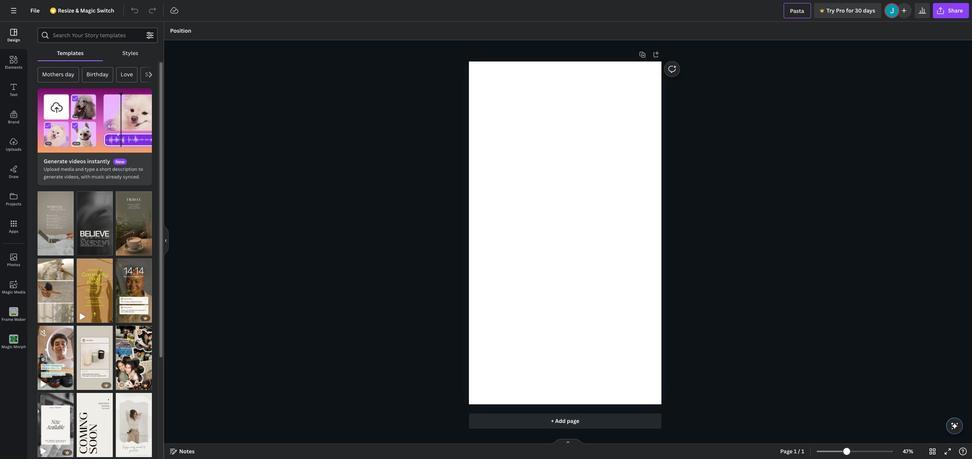 Task type: vqa. For each thing, say whether or not it's contained in the screenshot.
"Pro"
no



Task type: locate. For each thing, give the bounding box(es) containing it.
khaki warm ui giveaway business instagram story image
[[77, 326, 113, 390]]

khaki warm ui giveaway business instagram story group
[[77, 322, 113, 390]]

brown vintage photo collage instagram story group
[[116, 322, 152, 390]]

neutral now available promotion video instagram story group
[[38, 389, 74, 458]]

beige tender vintage aesthetic blog your story group
[[116, 389, 152, 458]]

aesthetic feminine motivation quote mood photo coffee your story image
[[116, 192, 152, 256]]

beige white minimalist modern morning routine list instagram story group
[[38, 187, 74, 256]]

beige tender vintage aesthetic blog your story image
[[116, 393, 152, 458]]

Design title text field
[[785, 3, 812, 18]]

Search Your Story templates search field
[[53, 28, 143, 43]]

magic video example usage image
[[38, 89, 152, 153]]

hide image
[[164, 222, 169, 259]]



Task type: describe. For each thing, give the bounding box(es) containing it.
Zoom button
[[897, 446, 921, 458]]

monochrome simple inspirational quote instagram story image
[[77, 192, 113, 256]]

brown warm ui giveaway message notification business instagram story image
[[116, 259, 152, 323]]

beige white minimalist modern morning routine list instagram story image
[[38, 192, 74, 256]]

neutral minimal photo collage mood board instagram story image
[[38, 259, 74, 323]]

show pages image
[[550, 439, 587, 445]]

beige minimalistic modern coming soon launch instagram story group
[[77, 389, 113, 458]]

neon green beige white outreach program type and photocentric trendy church announcement instagram story group
[[77, 254, 113, 323]]

beige minimalistic modern coming soon launch instagram story image
[[77, 393, 113, 458]]

neutral minimal photo collage mood board instagram story group
[[38, 254, 74, 323]]

side panel tab list
[[0, 22, 27, 356]]

aesthetic feminine motivation quote mood photo coffee your story group
[[116, 187, 152, 256]]

brown warm ui giveaway message notification business instagram story group
[[116, 254, 152, 323]]

brown vintage photo collage instagram story image
[[116, 326, 152, 390]]

main menu bar
[[0, 0, 973, 22]]

beauty story ad in teal white elegant labels style group
[[38, 322, 74, 390]]

monochrome simple inspirational quote instagram story group
[[77, 187, 113, 256]]



